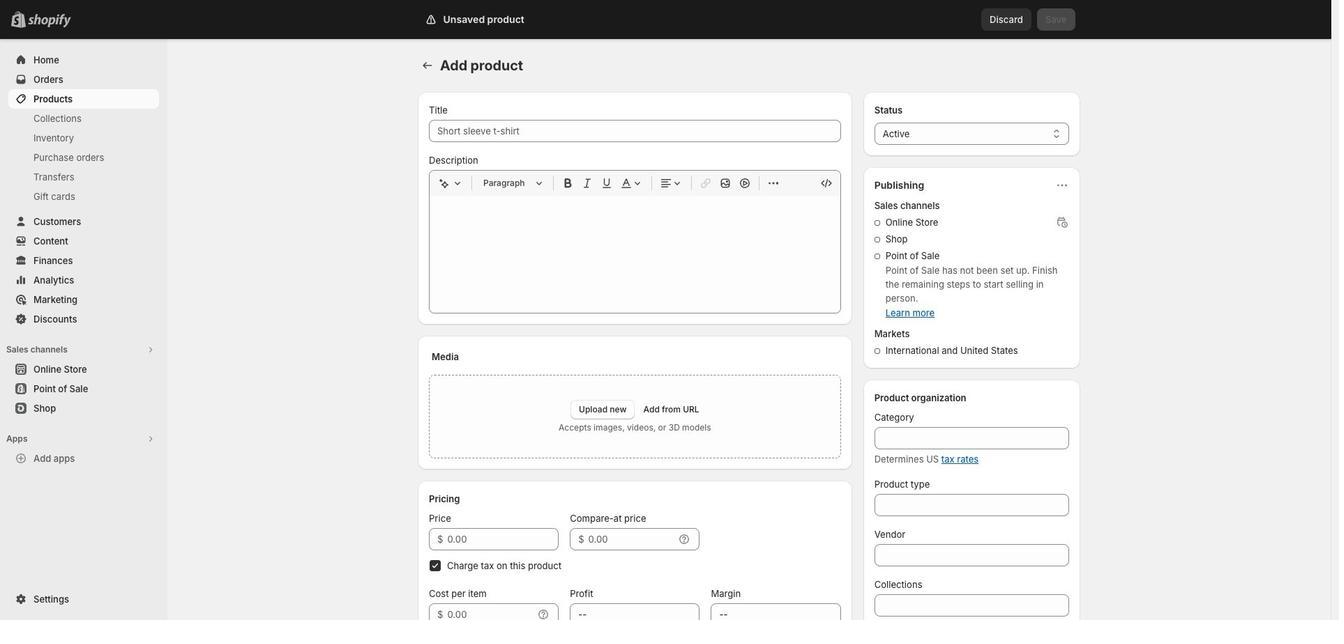 Task type: locate. For each thing, give the bounding box(es) containing it.
None text field
[[570, 604, 700, 621]]

1 vertical spatial   text field
[[447, 604, 534, 621]]

0 vertical spatial   text field
[[447, 529, 559, 551]]

  text field
[[447, 529, 559, 551], [447, 604, 534, 621]]

None text field
[[875, 595, 1069, 617], [711, 604, 841, 621], [875, 595, 1069, 617], [711, 604, 841, 621]]

2   text field from the top
[[447, 604, 534, 621]]

1   text field from the top
[[447, 529, 559, 551]]



Task type: vqa. For each thing, say whether or not it's contained in the screenshot.
TEXT FIELD
yes



Task type: describe. For each thing, give the bounding box(es) containing it.
  text field
[[589, 529, 675, 551]]

shopify image
[[31, 14, 74, 28]]

Short sleeve t-shirt text field
[[429, 120, 841, 142]]



